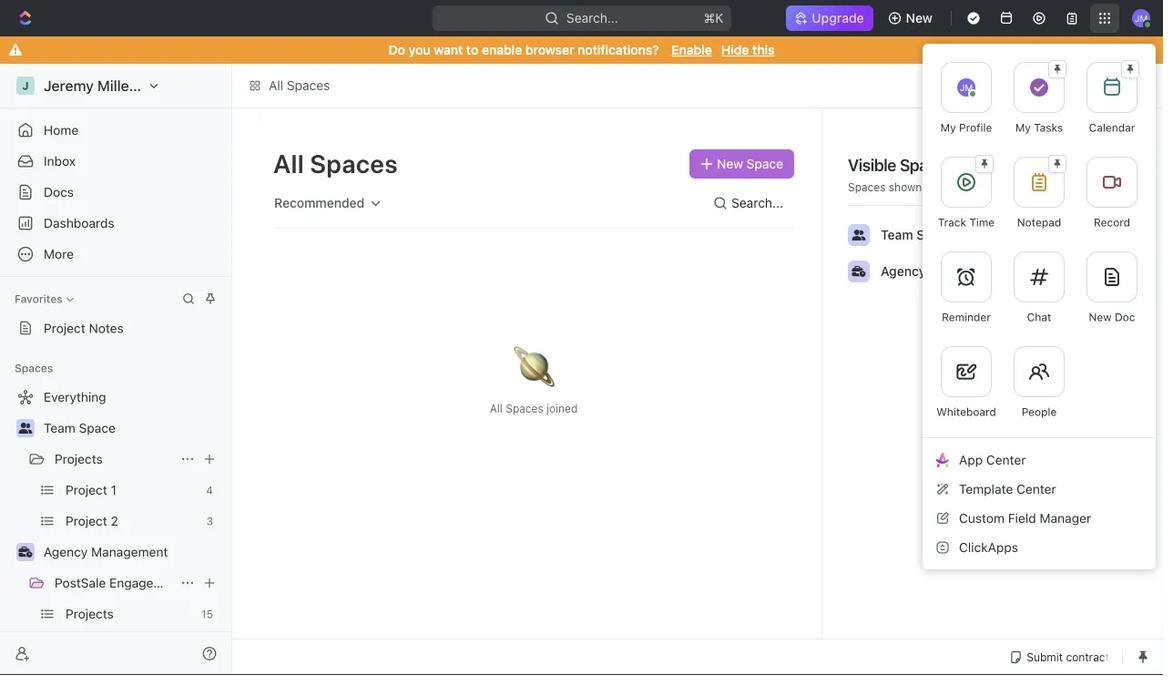 Task type: describe. For each thing, give the bounding box(es) containing it.
engagements
[[109, 576, 190, 591]]

left
[[964, 180, 981, 193]]

search... inside 'button'
[[732, 196, 784, 211]]

reminder button
[[931, 241, 1003, 335]]

manager
[[1040, 511, 1092, 526]]

custom
[[960, 511, 1005, 526]]

⌘k
[[704, 10, 724, 26]]

team space inside 'sidebar' navigation
[[44, 421, 116, 436]]

docs link
[[7, 178, 224, 207]]

profile
[[960, 121, 993, 134]]

1 vertical spatial all
[[273, 148, 304, 178]]

tasks
[[1035, 121, 1064, 134]]

notepad button
[[1003, 146, 1076, 241]]

0 vertical spatial all
[[269, 78, 284, 93]]

jm
[[960, 82, 974, 93]]

shown
[[889, 180, 923, 193]]

track
[[939, 216, 967, 229]]

dashboards link
[[7, 209, 224, 238]]

new doc button
[[1076, 241, 1149, 335]]

chat button
[[1003, 241, 1076, 335]]

field
[[1009, 511, 1037, 526]]

your
[[938, 180, 961, 193]]

enable
[[672, 42, 713, 57]]

enable
[[482, 42, 522, 57]]

projects
[[55, 452, 103, 467]]

people
[[1022, 406, 1058, 418]]

new button
[[881, 4, 944, 33]]

space inside team space link
[[79, 421, 116, 436]]

calendar
[[1090, 121, 1136, 134]]

tree inside 'sidebar' navigation
[[7, 383, 224, 675]]

0 horizontal spatial user group image
[[19, 423, 32, 434]]

project notes
[[44, 321, 124, 336]]

project
[[44, 321, 85, 336]]

0 vertical spatial business time image
[[853, 266, 866, 277]]

whiteboard
[[937, 406, 997, 418]]

agency management inside 'link'
[[44, 545, 168, 560]]

this
[[753, 42, 775, 57]]

favorites
[[15, 293, 63, 305]]

my for my tasks
[[1016, 121, 1032, 134]]

sidebar.
[[984, 180, 1025, 193]]

template
[[960, 482, 1014, 497]]

postsale
[[55, 576, 106, 591]]

search... button
[[706, 189, 795, 218]]

favorites button
[[7, 288, 81, 310]]

my tasks button
[[1003, 51, 1076, 146]]

1 horizontal spatial management
[[930, 264, 1009, 279]]

0 vertical spatial agency management
[[881, 264, 1009, 279]]

app
[[960, 452, 984, 468]]

postsale engagements
[[55, 576, 190, 591]]

sidebar navigation
[[0, 64, 232, 675]]

business time image inside 'tree'
[[19, 547, 32, 558]]

notifications?
[[578, 42, 659, 57]]

1 horizontal spatial team space
[[881, 227, 955, 242]]

my for my profile
[[941, 121, 957, 134]]

calendar button
[[1076, 51, 1149, 146]]

browser
[[526, 42, 575, 57]]

inbox link
[[7, 147, 224, 176]]

reminder
[[943, 311, 992, 324]]

postsale engagements link
[[55, 569, 190, 598]]

inbox
[[44, 154, 76, 169]]

1 horizontal spatial team
[[881, 227, 914, 242]]

doc
[[1116, 311, 1136, 324]]

center for app center
[[987, 452, 1027, 468]]

visible spaces spaces shown in your left sidebar.
[[849, 155, 1025, 193]]

team space link
[[44, 414, 221, 443]]

do
[[389, 42, 406, 57]]

record button
[[1076, 146, 1149, 241]]

home
[[44, 123, 79, 138]]

1 vertical spatial all spaces
[[273, 148, 398, 178]]

1 horizontal spatial user group image
[[853, 230, 866, 241]]

dashboards
[[44, 216, 114, 231]]

projects link
[[55, 445, 173, 474]]



Task type: vqa. For each thing, say whether or not it's contained in the screenshot.
"Enable"
yes



Task type: locate. For each thing, give the bounding box(es) containing it.
0 horizontal spatial space
[[79, 421, 116, 436]]

new up search... 'button'
[[717, 156, 744, 171]]

1 horizontal spatial search...
[[732, 196, 784, 211]]

clickapps button
[[931, 533, 1149, 562]]

spaces
[[287, 78, 330, 93], [310, 148, 398, 178], [900, 155, 954, 175], [849, 180, 886, 193], [15, 362, 53, 375], [506, 402, 544, 415]]

search... up do you want to enable browser notifications? enable hide this
[[567, 10, 619, 26]]

new left doc
[[1090, 311, 1112, 324]]

agency
[[881, 264, 927, 279], [44, 545, 88, 560]]

0 vertical spatial team
[[881, 227, 914, 242]]

0 horizontal spatial management
[[91, 545, 168, 560]]

0 horizontal spatial new
[[717, 156, 744, 171]]

0 horizontal spatial my
[[941, 121, 957, 134]]

all spaces joined
[[490, 402, 578, 415]]

track time button
[[931, 146, 1003, 241]]

1 horizontal spatial agency management
[[881, 264, 1009, 279]]

agency management link
[[44, 538, 221, 567]]

home link
[[7, 116, 224, 145]]

whiteboard button
[[931, 335, 1003, 430]]

in
[[926, 180, 935, 193]]

team down shown
[[881, 227, 914, 242]]

1 vertical spatial management
[[91, 545, 168, 560]]

app center button
[[931, 446, 1149, 475]]

visible
[[849, 155, 897, 175]]

1 vertical spatial team
[[44, 421, 75, 436]]

0 horizontal spatial agency
[[44, 545, 88, 560]]

1 vertical spatial space
[[917, 227, 955, 242]]

tree
[[7, 383, 224, 675]]

my tasks
[[1016, 121, 1064, 134]]

0 vertical spatial space
[[747, 156, 784, 171]]

want
[[434, 42, 463, 57]]

0 horizontal spatial business time image
[[19, 547, 32, 558]]

agency management
[[881, 264, 1009, 279], [44, 545, 168, 560]]

1 vertical spatial search...
[[732, 196, 784, 211]]

team inside 'sidebar' navigation
[[44, 421, 75, 436]]

my profile
[[941, 121, 993, 134]]

0 vertical spatial all spaces
[[269, 78, 330, 93]]

2 horizontal spatial space
[[917, 227, 955, 242]]

project notes link
[[7, 314, 224, 343]]

you
[[409, 42, 431, 57]]

1 horizontal spatial new
[[907, 10, 933, 26]]

0 horizontal spatial team
[[44, 421, 75, 436]]

time
[[970, 216, 995, 229]]

center down app center button
[[1017, 482, 1057, 497]]

1 vertical spatial center
[[1017, 482, 1057, 497]]

space inside new space button
[[747, 156, 784, 171]]

center inside 'button'
[[1017, 482, 1057, 497]]

people button
[[1003, 335, 1076, 430]]

2 vertical spatial all
[[490, 402, 503, 415]]

1 my from the left
[[941, 121, 957, 134]]

space up search... 'button'
[[747, 156, 784, 171]]

agency up postsale
[[44, 545, 88, 560]]

search...
[[567, 10, 619, 26], [732, 196, 784, 211]]

my inside my tasks button
[[1016, 121, 1032, 134]]

0 vertical spatial new
[[907, 10, 933, 26]]

custom field manager button
[[931, 504, 1149, 533]]

1 vertical spatial team space
[[44, 421, 116, 436]]

2 vertical spatial new
[[1090, 311, 1112, 324]]

my left profile
[[941, 121, 957, 134]]

1 vertical spatial agency
[[44, 545, 88, 560]]

chat
[[1028, 311, 1052, 324]]

center up template center on the right bottom of page
[[987, 452, 1027, 468]]

my left "tasks"
[[1016, 121, 1032, 134]]

notepad
[[1018, 216, 1062, 229]]

0 vertical spatial team space
[[881, 227, 955, 242]]

team up projects
[[44, 421, 75, 436]]

center
[[987, 452, 1027, 468], [1017, 482, 1057, 497]]

space
[[747, 156, 784, 171], [917, 227, 955, 242], [79, 421, 116, 436]]

tree containing team space
[[7, 383, 224, 675]]

space up projects link
[[79, 421, 116, 436]]

new for new
[[907, 10, 933, 26]]

0 vertical spatial center
[[987, 452, 1027, 468]]

hide
[[722, 42, 750, 57]]

new doc
[[1090, 311, 1136, 324]]

1 horizontal spatial business time image
[[853, 266, 866, 277]]

0 horizontal spatial search...
[[567, 10, 619, 26]]

agency inside the agency management 'link'
[[44, 545, 88, 560]]

new space button
[[690, 149, 795, 179]]

team space down shown
[[881, 227, 955, 242]]

2 horizontal spatial new
[[1090, 311, 1112, 324]]

new for new doc
[[1090, 311, 1112, 324]]

management
[[930, 264, 1009, 279], [91, 545, 168, 560]]

business time image
[[853, 266, 866, 277], [19, 547, 32, 558]]

app center
[[960, 452, 1027, 468]]

spaces inside 'sidebar' navigation
[[15, 362, 53, 375]]

to
[[467, 42, 479, 57]]

team space
[[881, 227, 955, 242], [44, 421, 116, 436]]

user group image
[[853, 230, 866, 241], [19, 423, 32, 434]]

template center button
[[931, 475, 1149, 504]]

track time
[[939, 216, 995, 229]]

management inside the agency management 'link'
[[91, 545, 168, 560]]

agency left reminder button
[[881, 264, 927, 279]]

do you want to enable browser notifications? enable hide this
[[389, 42, 775, 57]]

0 horizontal spatial team space
[[44, 421, 116, 436]]

1 horizontal spatial my
[[1016, 121, 1032, 134]]

new right upgrade
[[907, 10, 933, 26]]

my
[[941, 121, 957, 134], [1016, 121, 1032, 134]]

center inside button
[[987, 452, 1027, 468]]

center for template center
[[1017, 482, 1057, 497]]

agency management up postsale engagements
[[44, 545, 168, 560]]

management up reminder
[[930, 264, 1009, 279]]

docs
[[44, 185, 74, 200]]

joined
[[547, 402, 578, 415]]

upgrade
[[812, 10, 865, 26]]

1 horizontal spatial space
[[747, 156, 784, 171]]

1 vertical spatial business time image
[[19, 547, 32, 558]]

space down in
[[917, 227, 955, 242]]

1 vertical spatial agency management
[[44, 545, 168, 560]]

new for new space
[[717, 156, 744, 171]]

0 vertical spatial management
[[930, 264, 1009, 279]]

0 vertical spatial search...
[[567, 10, 619, 26]]

2 my from the left
[[1016, 121, 1032, 134]]

0 vertical spatial user group image
[[853, 230, 866, 241]]

agency management down track
[[881, 264, 1009, 279]]

record
[[1095, 216, 1131, 229]]

upgrade link
[[787, 5, 874, 31]]

search... down new space
[[732, 196, 784, 211]]

new space
[[717, 156, 784, 171]]

1 vertical spatial user group image
[[19, 423, 32, 434]]

all spaces
[[269, 78, 330, 93], [273, 148, 398, 178]]

0 horizontal spatial agency management
[[44, 545, 168, 560]]

1 horizontal spatial agency
[[881, 264, 927, 279]]

0 vertical spatial agency
[[881, 264, 927, 279]]

new
[[907, 10, 933, 26], [717, 156, 744, 171], [1090, 311, 1112, 324]]

2 vertical spatial space
[[79, 421, 116, 436]]

notes
[[89, 321, 124, 336]]

all
[[269, 78, 284, 93], [273, 148, 304, 178], [490, 402, 503, 415]]

custom field manager
[[960, 511, 1092, 526]]

1 vertical spatial new
[[717, 156, 744, 171]]

team
[[881, 227, 914, 242], [44, 421, 75, 436]]

clickapps
[[960, 540, 1019, 555]]

management up postsale engagements
[[91, 545, 168, 560]]

template center
[[960, 482, 1057, 497]]

team space up projects
[[44, 421, 116, 436]]



